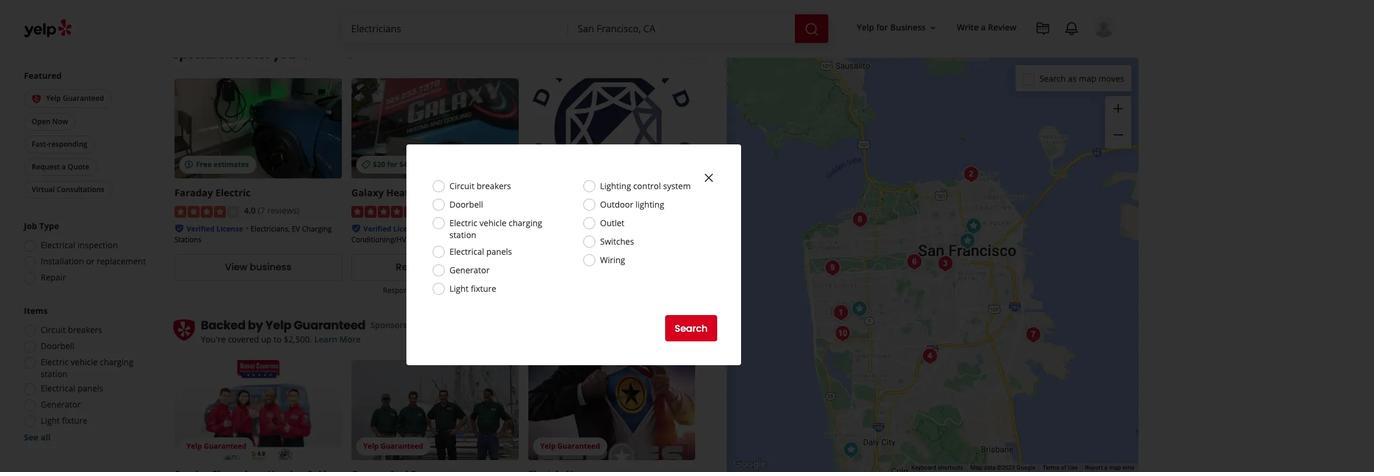 Task type: describe. For each thing, give the bounding box(es) containing it.
report a map error link
[[1086, 465, 1135, 472]]

review
[[988, 22, 1017, 33]]

fast-responding button
[[24, 136, 95, 154]]

electricians, ev charging stations
[[175, 224, 332, 245]]

terms
[[1043, 465, 1060, 472]]

16 free estimates v2 image
[[184, 160, 194, 170]]

1 vertical spatial fixture
[[62, 416, 88, 428]]

electricians, for electric
[[251, 224, 290, 234]]

free estimates link
[[175, 79, 342, 179]]

0 vertical spatial electric
[[216, 187, 251, 200]]

virtual
[[32, 185, 55, 195]]

quote inside featured group
[[68, 162, 89, 172]]

switches
[[600, 236, 634, 248]]

deal
[[414, 160, 430, 170]]

circuit breakers inside option group
[[41, 325, 102, 337]]

user actions element
[[848, 15, 1132, 88]]

items
[[24, 306, 48, 318]]

sponsored inside backed by yelp guaranteed sponsored you're covered up to $2,500. learn more
[[370, 320, 414, 331]]

a down switches at the left of page
[[614, 261, 620, 275]]

doorbell inside option group
[[41, 341, 74, 353]]

wiring
[[600, 255, 625, 266]]

a inside 'link'
[[981, 22, 986, 33]]

doorbell inside search dialog
[[450, 199, 483, 210]]

bay electric image
[[959, 163, 983, 187]]

1 vertical spatial circuit
[[41, 325, 66, 337]]

job
[[24, 221, 37, 233]]

16 yelp guaranteed v2 image
[[32, 94, 41, 104]]

keyboard shortcuts
[[912, 465, 964, 472]]

station inside search dialog
[[450, 230, 477, 241]]

search for search
[[675, 322, 708, 336]]

search image
[[805, 22, 819, 36]]

$20
[[373, 160, 385, 170]]

installation or replacement
[[41, 257, 146, 268]]

$20 for $40 deal link
[[351, 79, 519, 179]]

search as map moves
[[1040, 73, 1125, 84]]

business
[[250, 261, 292, 275]]

google
[[1017, 465, 1036, 472]]

request a quote inside featured group
[[32, 162, 89, 172]]

4.0 (7 reviews)
[[244, 205, 300, 217]]

electrical panels inside search dialog
[[450, 246, 512, 258]]

1 yelp guaranteed link from the left
[[175, 360, 342, 461]]

special
[[172, 46, 216, 63]]

minutes
[[458, 286, 487, 296]]

map for moves
[[1079, 73, 1097, 84]]

request inside featured group
[[32, 162, 60, 172]]

a up about
[[437, 261, 443, 275]]

terms of use
[[1043, 465, 1078, 472]]

mfc electric image
[[848, 298, 871, 322]]

handyman heroes image
[[903, 251, 926, 274]]

outdoor lighting
[[600, 199, 665, 210]]

view
[[225, 261, 247, 275]]

electro integrity image
[[934, 252, 958, 276]]

request a quote for bit
[[573, 261, 651, 275]]

system
[[663, 181, 691, 192]]

ev
[[292, 224, 300, 234]]

outdoor
[[600, 199, 634, 210]]

backed
[[201, 317, 246, 334]]

you
[[273, 46, 295, 63]]

zoom in image
[[1112, 101, 1126, 116]]

free estimates
[[196, 160, 249, 170]]

open now button
[[24, 113, 76, 131]]

fast-
[[32, 139, 48, 149]]

quote for bit
[[622, 261, 651, 275]]

0 horizontal spatial for
[[254, 46, 271, 63]]

yelp guaranteed for 2nd yelp guaranteed link from the right
[[363, 442, 423, 452]]

request for galaxy heating & air conditioning, solar, electrical
[[396, 261, 434, 275]]

faraday electric link
[[175, 187, 251, 200]]

galaxy
[[351, 187, 384, 200]]

$2,500.
[[284, 334, 312, 345]]

$20 for $40 deal
[[373, 160, 430, 170]]

(28
[[612, 205, 624, 217]]

light fixture inside option group
[[41, 416, 88, 428]]

lighting control system
[[600, 181, 691, 192]]

zoom out image
[[1112, 128, 1126, 142]]

option group containing job type
[[20, 221, 148, 288]]

bit electrical
[[528, 187, 588, 200]]

verified license button for electric
[[187, 223, 243, 234]]

1 vertical spatial generator
[[41, 400, 81, 411]]

electricians
[[528, 223, 566, 233]]

control
[[633, 181, 661, 192]]

air for galaxy
[[436, 187, 450, 200]]

guaranteed for third yelp guaranteed link from the right
[[204, 442, 247, 452]]

verified license for heating
[[363, 224, 420, 234]]

bit
[[528, 187, 542, 200]]

in
[[418, 286, 424, 296]]

all
[[41, 432, 51, 444]]

1 next image from the top
[[687, 47, 702, 62]]

consultations
[[57, 185, 104, 195]]

job type
[[24, 221, 59, 233]]

of
[[1061, 465, 1067, 472]]

for for yelp
[[877, 22, 888, 33]]

outlet
[[600, 218, 625, 229]]

see all button
[[24, 432, 51, 444]]

request a quote button for galaxy
[[351, 255, 519, 281]]

yelp guaranteed for third yelp guaranteed link from the right
[[187, 442, 247, 452]]

charging inside search dialog
[[509, 218, 542, 229]]

electrical inspection
[[41, 240, 118, 252]]

responds
[[383, 286, 416, 296]]

see
[[24, 432, 38, 444]]

yelp for business button
[[852, 17, 943, 39]]

to
[[274, 334, 282, 345]]

search for search as map moves
[[1040, 73, 1066, 84]]

16 verified v2 image
[[175, 224, 184, 234]]

electrical inside search dialog
[[450, 246, 484, 258]]

yelp guaranteed
[[265, 317, 366, 334]]

shortcuts
[[938, 465, 964, 472]]

1 vertical spatial panels
[[78, 384, 103, 395]]

terms of use link
[[1043, 465, 1078, 472]]

open
[[32, 117, 50, 127]]

verified for faraday
[[187, 224, 215, 234]]

charging
[[302, 224, 332, 234]]

10
[[447, 286, 456, 296]]

1 vertical spatial light
[[41, 416, 60, 428]]

write
[[957, 22, 979, 33]]

faraday electric
[[175, 187, 251, 200]]

2 yelp guaranteed link from the left
[[351, 360, 519, 461]]

about
[[426, 286, 446, 296]]

notifications image
[[1065, 22, 1079, 36]]

4 star rating image
[[175, 206, 239, 218]]

reviews) for electric
[[267, 205, 300, 217]]

close image
[[702, 171, 716, 185]]

request a quote button inside featured group
[[24, 158, 97, 176]]

error
[[1123, 465, 1135, 472]]

electricians, for heating
[[428, 224, 467, 234]]

4.7
[[598, 205, 610, 217]]

©2023
[[997, 465, 1016, 472]]

breakers inside option group
[[68, 325, 102, 337]]

lighting
[[636, 199, 665, 210]]

yelp guaranteed for 3rd yelp guaranteed link from the left
[[540, 442, 600, 452]]

covered
[[228, 334, 259, 345]]

stations
[[175, 235, 202, 245]]

& for galaxy
[[426, 187, 434, 200]]

1 vertical spatial vehicle
[[71, 358, 98, 369]]

a right report
[[1105, 465, 1108, 472]]

special offers for you
[[172, 46, 295, 63]]

3 yelp guaranteed link from the left
[[528, 360, 696, 461]]

max electric - san francisco image
[[1022, 323, 1045, 347]]

now
[[52, 117, 68, 127]]

map
[[971, 465, 983, 472]]

4.8 star rating image
[[351, 206, 416, 218]]



Task type: locate. For each thing, give the bounding box(es) containing it.
0 horizontal spatial electricians,
[[251, 224, 290, 234]]

0 horizontal spatial yelp guaranteed link
[[175, 360, 342, 461]]

quote down switches at the left of page
[[622, 261, 651, 275]]

for inside button
[[877, 22, 888, 33]]

2 horizontal spatial electric
[[450, 218, 478, 229]]

quote for galaxy
[[446, 261, 474, 275]]

0 horizontal spatial &
[[426, 187, 434, 200]]

0 horizontal spatial reviews)
[[267, 205, 300, 217]]

16 deal v2 image
[[361, 160, 371, 170]]

2 horizontal spatial request a quote button
[[528, 255, 696, 281]]

0 horizontal spatial license
[[217, 224, 243, 234]]

1 horizontal spatial yelp guaranteed link
[[351, 360, 519, 461]]

business
[[891, 22, 926, 33]]

heating down the 4.8 (784 reviews)
[[469, 224, 495, 234]]

up
[[261, 334, 272, 345]]

bv electric image
[[829, 301, 853, 325], [829, 301, 853, 325]]

& up 4.8
[[426, 187, 434, 200]]

station
[[450, 230, 477, 241], [41, 370, 68, 381]]

see all
[[24, 432, 51, 444]]

0 horizontal spatial sponsored
[[300, 49, 343, 60]]

license
[[217, 224, 243, 234], [393, 224, 420, 234]]

conditioning/hvac
[[351, 235, 415, 245]]

reviews) down galaxy heating & air conditioning, solar, electrical
[[454, 205, 486, 217]]

verified license
[[187, 224, 243, 234], [363, 224, 420, 234]]

air left electricians
[[504, 224, 513, 234]]

0 vertical spatial next image
[[687, 47, 702, 62]]

1 vertical spatial air
[[504, 224, 513, 234]]

license down 4 star rating image
[[217, 224, 243, 234]]

0 horizontal spatial electric vehicle charging station
[[41, 358, 134, 381]]

a right write
[[981, 22, 986, 33]]

electric
[[216, 187, 251, 200], [450, 218, 478, 229], [41, 358, 69, 369]]

inspection
[[78, 240, 118, 252]]

& down conditioning,
[[497, 224, 502, 234]]

0 horizontal spatial electrical panels
[[41, 384, 103, 395]]

backed by yelp guaranteed sponsored you're covered up to $2,500. learn more
[[201, 317, 414, 345]]

lighting
[[600, 181, 631, 192]]

heating inside electricians, heating & air conditioning/hvac
[[469, 224, 495, 234]]

0 vertical spatial heating
[[386, 187, 424, 200]]

yelp inside user actions element
[[857, 22, 875, 33]]

0 vertical spatial breakers
[[477, 181, 511, 192]]

vehicle inside search dialog
[[480, 218, 507, 229]]

faraday electric image
[[956, 230, 980, 254]]

air inside electricians, heating & air conditioning/hvac
[[504, 224, 513, 234]]

1 vertical spatial electric vehicle charging station
[[41, 358, 134, 381]]

as
[[1068, 73, 1077, 84]]

request for bit electrical
[[573, 261, 611, 275]]

featured group
[[22, 70, 148, 202]]

1 vertical spatial station
[[41, 370, 68, 381]]

None search field
[[342, 14, 831, 43]]

1 horizontal spatial license
[[393, 224, 420, 234]]

type
[[39, 221, 59, 233]]

1 license from the left
[[217, 224, 243, 234]]

map right as
[[1079, 73, 1097, 84]]

sponsored
[[300, 49, 343, 60], [370, 320, 414, 331]]

2 horizontal spatial for
[[877, 22, 888, 33]]

bit electrical image
[[839, 439, 863, 463]]

light inside search dialog
[[450, 283, 469, 295]]

0 horizontal spatial circuit breakers
[[41, 325, 102, 337]]

air for electricians,
[[504, 224, 513, 234]]

guaranteed for yelp guaranteed button
[[63, 94, 104, 104]]

heating for galaxy
[[386, 187, 424, 200]]

heating for electricians,
[[469, 224, 495, 234]]

16 verified v2 image
[[351, 224, 361, 234]]

request a quote button down fast-responding button
[[24, 158, 97, 176]]

0 horizontal spatial fixture
[[62, 416, 88, 428]]

1 option group from the top
[[20, 221, 148, 288]]

map left error on the right bottom
[[1110, 465, 1121, 472]]

1 horizontal spatial map
[[1110, 465, 1121, 472]]

license up conditioning/hvac
[[393, 224, 420, 234]]

request
[[32, 162, 60, 172], [396, 261, 434, 275], [573, 261, 611, 275]]

license for electric
[[217, 224, 243, 234]]

reviews) right (7
[[267, 205, 300, 217]]

generator up the all
[[41, 400, 81, 411]]

request up virtual
[[32, 162, 60, 172]]

general sf image
[[821, 257, 845, 280]]

yelp guaranteed
[[46, 94, 104, 104], [187, 442, 247, 452], [363, 442, 423, 452], [540, 442, 600, 452]]

1 horizontal spatial generator
[[450, 265, 490, 276]]

keyboard shortcuts button
[[912, 465, 964, 473]]

0 horizontal spatial station
[[41, 370, 68, 381]]

free
[[196, 160, 212, 170]]

1 vertical spatial previous image
[[660, 325, 674, 339]]

generator up the minutes
[[450, 265, 490, 276]]

light fixture inside search dialog
[[450, 283, 497, 295]]

(784
[[435, 205, 452, 217]]

electrical panels
[[450, 246, 512, 258], [41, 384, 103, 395]]

light fixture up the all
[[41, 416, 88, 428]]

&
[[426, 187, 434, 200], [497, 224, 502, 234]]

0 horizontal spatial electric
[[41, 358, 69, 369]]

1 horizontal spatial quote
[[446, 261, 474, 275]]

option group containing items
[[20, 306, 148, 444]]

1 horizontal spatial circuit breakers
[[450, 181, 511, 192]]

electricians, heating & air conditioning/hvac
[[351, 224, 513, 245]]

0 horizontal spatial light fixture
[[41, 416, 88, 428]]

verified license for electric
[[187, 224, 243, 234]]

request up the in
[[396, 261, 434, 275]]

0 horizontal spatial breakers
[[68, 325, 102, 337]]

1 vertical spatial breakers
[[68, 325, 102, 337]]

previous image for 2nd next image from the top
[[660, 325, 674, 339]]

3 reviews) from the left
[[626, 205, 658, 217]]

report
[[1086, 465, 1103, 472]]

electric down items
[[41, 358, 69, 369]]

2 option group from the top
[[20, 306, 148, 444]]

1 electricians, from the left
[[251, 224, 290, 234]]

for left you
[[254, 46, 271, 63]]

0 vertical spatial doorbell
[[450, 199, 483, 210]]

4.8
[[421, 205, 433, 217]]

0 horizontal spatial light
[[41, 416, 60, 428]]

search dialog
[[0, 0, 1375, 473]]

2 reviews) from the left
[[454, 205, 486, 217]]

bryan poli electrical contractor image
[[848, 208, 872, 232]]

yelp guaranteed link
[[175, 360, 342, 461], [351, 360, 519, 461], [528, 360, 696, 461]]

map for error
[[1110, 465, 1121, 472]]

verified for galaxy
[[363, 224, 392, 234]]

license for heating
[[393, 224, 420, 234]]

1 verified license from the left
[[187, 224, 243, 234]]

circuit inside search dialog
[[450, 181, 475, 192]]

you're
[[201, 334, 226, 345]]

verified up stations
[[187, 224, 215, 234]]

generator
[[450, 265, 490, 276], [41, 400, 81, 411]]

1 horizontal spatial verified license button
[[363, 223, 420, 234]]

1 horizontal spatial verified license
[[363, 224, 420, 234]]

quote up the 10
[[446, 261, 474, 275]]

2 next image from the top
[[687, 325, 702, 339]]

1 horizontal spatial charging
[[509, 218, 542, 229]]

featured
[[24, 70, 62, 82]]

request a quote down switches at the left of page
[[573, 261, 651, 275]]

0 vertical spatial light
[[450, 283, 469, 295]]

0 horizontal spatial charging
[[100, 358, 134, 369]]

0 vertical spatial light fixture
[[450, 283, 497, 295]]

faraday
[[175, 187, 213, 200]]

1 vertical spatial next image
[[687, 325, 702, 339]]

0 horizontal spatial air
[[436, 187, 450, 200]]

light up the all
[[41, 416, 60, 428]]

gavin chen image
[[918, 345, 942, 369]]

electricians, down (784
[[428, 224, 467, 234]]

electric down the 4.8 (784 reviews)
[[450, 218, 478, 229]]

0 vertical spatial &
[[426, 187, 434, 200]]

fast-responding
[[32, 139, 87, 149]]

0 horizontal spatial verified license button
[[187, 223, 243, 234]]

circuit breakers down items
[[41, 325, 102, 337]]

a
[[981, 22, 986, 33], [62, 162, 66, 172], [437, 261, 443, 275], [614, 261, 620, 275], [1105, 465, 1108, 472]]

0 vertical spatial station
[[450, 230, 477, 241]]

1 vertical spatial electrical panels
[[41, 384, 103, 395]]

verified license down 4 star rating image
[[187, 224, 243, 234]]

enetworking510 image
[[962, 215, 986, 239]]

previous image for 2nd next image from the bottom of the page
[[660, 47, 674, 62]]

keyboard
[[912, 465, 937, 472]]

panels inside search dialog
[[487, 246, 512, 258]]

0 horizontal spatial request a quote
[[32, 162, 89, 172]]

authentic electrical image
[[831, 322, 855, 346]]

circuit up the 4.8 (784 reviews)
[[450, 181, 475, 192]]

1 horizontal spatial station
[[450, 230, 477, 241]]

or
[[86, 257, 95, 268]]

electrical panels up the all
[[41, 384, 103, 395]]

4.7 (28 reviews)
[[598, 205, 658, 217]]

1 horizontal spatial sponsored
[[370, 320, 414, 331]]

reviews) for electrical
[[626, 205, 658, 217]]

projects image
[[1036, 22, 1051, 36]]

request a quote up responds in about 10 minutes
[[396, 261, 474, 275]]

electricians, down 4.0 (7 reviews) on the left top of page
[[251, 224, 290, 234]]

0 vertical spatial circuit breakers
[[450, 181, 511, 192]]

installation
[[41, 257, 84, 268]]

& for electricians,
[[497, 224, 502, 234]]

reviews) right (28
[[626, 205, 658, 217]]

search button
[[665, 316, 718, 342]]

electric inside search dialog
[[450, 218, 478, 229]]

4.8 (784 reviews)
[[421, 205, 486, 217]]

0 horizontal spatial request
[[32, 162, 60, 172]]

light fixture right about
[[450, 283, 497, 295]]

request a quote
[[32, 162, 89, 172], [396, 261, 474, 275], [573, 261, 651, 275]]

electricians, inside electricians, heating & air conditioning/hvac
[[428, 224, 467, 234]]

yelp
[[857, 22, 875, 33], [46, 94, 61, 104], [187, 442, 202, 452], [363, 442, 379, 452], [540, 442, 556, 452]]

for for $20
[[387, 160, 398, 170]]

offers
[[218, 46, 252, 63]]

1 horizontal spatial light
[[450, 283, 469, 295]]

sponsored left 16 info v2 icon
[[300, 49, 343, 60]]

0 horizontal spatial verified license
[[187, 224, 243, 234]]

1 vertical spatial &
[[497, 224, 502, 234]]

electric inside option group
[[41, 358, 69, 369]]

for right $20
[[387, 160, 398, 170]]

circuit breakers up the 4.8 (784 reviews)
[[450, 181, 511, 192]]

guaranteed inside button
[[63, 94, 104, 104]]

1 horizontal spatial for
[[387, 160, 398, 170]]

1 horizontal spatial request
[[396, 261, 434, 275]]

electric vehicle charging station
[[450, 218, 542, 241], [41, 358, 134, 381]]

0 vertical spatial previous image
[[660, 47, 674, 62]]

0 vertical spatial circuit
[[450, 181, 475, 192]]

1 vertical spatial map
[[1110, 465, 1121, 472]]

responds in about 10 minutes
[[383, 286, 487, 296]]

yelp guaranteed button
[[24, 89, 112, 108]]

1 horizontal spatial electric
[[216, 187, 251, 200]]

previous image
[[660, 47, 674, 62], [660, 325, 674, 339]]

0 horizontal spatial quote
[[68, 162, 89, 172]]

a down fast-responding button
[[62, 162, 66, 172]]

guaranteed
[[63, 94, 104, 104], [204, 442, 247, 452], [381, 442, 423, 452], [558, 442, 600, 452]]

request a quote button for bit
[[528, 255, 696, 281]]

light
[[450, 283, 469, 295], [41, 416, 60, 428]]

light fixture
[[450, 283, 497, 295], [41, 416, 88, 428]]

more
[[340, 334, 361, 345]]

breakers
[[477, 181, 511, 192], [68, 325, 102, 337]]

bit electrical link
[[528, 187, 588, 200]]

2 horizontal spatial reviews)
[[626, 205, 658, 217]]

1 verified from the left
[[187, 224, 215, 234]]

search inside button
[[675, 322, 708, 336]]

yelp inside featured group
[[46, 94, 61, 104]]

request a quote button down switches at the left of page
[[528, 255, 696, 281]]

1 vertical spatial search
[[675, 322, 708, 336]]

1 vertical spatial charging
[[100, 358, 134, 369]]

view business link
[[175, 255, 342, 281]]

0 horizontal spatial heating
[[386, 187, 424, 200]]

light right about
[[450, 283, 469, 295]]

fixture inside search dialog
[[471, 283, 497, 295]]

1 horizontal spatial request a quote button
[[351, 255, 519, 281]]

1 horizontal spatial panels
[[487, 246, 512, 258]]

0 vertical spatial vehicle
[[480, 218, 507, 229]]

2 verified from the left
[[363, 224, 392, 234]]

group
[[1106, 96, 1132, 149]]

0 vertical spatial for
[[877, 22, 888, 33]]

1 reviews) from the left
[[267, 205, 300, 217]]

1 horizontal spatial air
[[504, 224, 513, 234]]

4.7 star rating image
[[528, 206, 593, 218]]

1 horizontal spatial fixture
[[471, 283, 497, 295]]

map region
[[640, 0, 1252, 473]]

2 horizontal spatial yelp guaranteed link
[[528, 360, 696, 461]]

1 horizontal spatial electrical panels
[[450, 246, 512, 258]]

0 horizontal spatial search
[[675, 322, 708, 336]]

virtual consultations
[[32, 185, 104, 195]]

(7
[[258, 205, 265, 217]]

0 horizontal spatial verified
[[187, 224, 215, 234]]

2 verified license from the left
[[363, 224, 420, 234]]

1 vertical spatial circuit breakers
[[41, 325, 102, 337]]

electric up 4.0
[[216, 187, 251, 200]]

0 vertical spatial air
[[436, 187, 450, 200]]

0 vertical spatial fixture
[[471, 283, 497, 295]]

air
[[436, 187, 450, 200], [504, 224, 513, 234]]

& inside electricians, heating & air conditioning/hvac
[[497, 224, 502, 234]]

1 horizontal spatial verified
[[363, 224, 392, 234]]

1 vertical spatial heating
[[469, 224, 495, 234]]

free price estimates from local electricians image
[[569, 0, 629, 15]]

generator inside search dialog
[[450, 265, 490, 276]]

estimates
[[214, 160, 249, 170]]

view business
[[225, 261, 292, 275]]

circuit down items
[[41, 325, 66, 337]]

learn more link
[[314, 334, 361, 345]]

open now
[[32, 117, 68, 127]]

$40
[[399, 160, 412, 170]]

breakers inside search dialog
[[477, 181, 511, 192]]

1 vertical spatial light fixture
[[41, 416, 88, 428]]

map
[[1079, 73, 1097, 84], [1110, 465, 1121, 472]]

guaranteed for 2nd yelp guaranteed link from the right
[[381, 442, 423, 452]]

electricians, inside electricians, ev charging stations
[[251, 224, 290, 234]]

use
[[1068, 465, 1078, 472]]

circuit breakers inside search dialog
[[450, 181, 511, 192]]

electrical
[[544, 187, 588, 200], [548, 187, 592, 200], [41, 240, 75, 252], [450, 246, 484, 258], [41, 384, 75, 395]]

1 verified license button from the left
[[187, 223, 243, 234]]

verified license button up conditioning/hvac
[[363, 223, 420, 234]]

request down switches at the left of page
[[573, 261, 611, 275]]

sponsored down the responds
[[370, 320, 414, 331]]

2 previous image from the top
[[660, 325, 674, 339]]

guaranteed for 3rd yelp guaranteed link from the left
[[558, 442, 600, 452]]

0 horizontal spatial generator
[[41, 400, 81, 411]]

yelp guaranteed for yelp guaranteed button
[[46, 94, 104, 104]]

1 vertical spatial doorbell
[[41, 341, 74, 353]]

1 horizontal spatial &
[[497, 224, 502, 234]]

16 chevron down v2 image
[[929, 23, 938, 33]]

a inside group
[[62, 162, 66, 172]]

responding
[[48, 139, 87, 149]]

verified
[[187, 224, 215, 234], [363, 224, 392, 234]]

2 license from the left
[[393, 224, 420, 234]]

verified license up conditioning/hvac
[[363, 224, 420, 234]]

charging
[[509, 218, 542, 229], [100, 358, 134, 369]]

verified license button for heating
[[363, 223, 420, 234]]

0 vertical spatial panels
[[487, 246, 512, 258]]

galaxy heating & air conditioning, solar, electrical link
[[351, 187, 592, 200]]

circuit breakers
[[450, 181, 511, 192], [41, 325, 102, 337]]

2 electricians, from the left
[[428, 224, 467, 234]]

1 previous image from the top
[[660, 47, 674, 62]]

for left business on the top of the page
[[877, 22, 888, 33]]

verified license button down 4 star rating image
[[187, 223, 243, 234]]

by
[[248, 317, 263, 334]]

quote up consultations
[[68, 162, 89, 172]]

option group
[[20, 221, 148, 288], [20, 306, 148, 444]]

reviews) for heating
[[454, 205, 486, 217]]

16 info v2 image
[[346, 50, 355, 59]]

learn
[[314, 334, 337, 345]]

electrical panels up the minutes
[[450, 246, 512, 258]]

0 vertical spatial generator
[[450, 265, 490, 276]]

2 vertical spatial electric
[[41, 358, 69, 369]]

verified up conditioning/hvac
[[363, 224, 392, 234]]

next image
[[687, 47, 702, 62], [687, 325, 702, 339]]

0 vertical spatial search
[[1040, 73, 1066, 84]]

request a quote button up responds in about 10 minutes
[[351, 255, 519, 281]]

heating up 4.8
[[386, 187, 424, 200]]

google image
[[730, 457, 770, 473]]

0 horizontal spatial request a quote button
[[24, 158, 97, 176]]

1 horizontal spatial heating
[[469, 224, 495, 234]]

1 horizontal spatial electricians,
[[428, 224, 467, 234]]

air up (784
[[436, 187, 450, 200]]

request a quote for galaxy
[[396, 261, 474, 275]]

electric vehicle charging station inside search dialog
[[450, 218, 542, 241]]

0 horizontal spatial panels
[[78, 384, 103, 395]]

quote
[[68, 162, 89, 172], [446, 261, 474, 275], [622, 261, 651, 275]]

repair
[[41, 273, 66, 284]]

1 horizontal spatial request a quote
[[396, 261, 474, 275]]

2 horizontal spatial quote
[[622, 261, 651, 275]]

galaxy heating & air conditioning, solar, electrical
[[351, 187, 592, 200]]

request a quote button
[[24, 158, 97, 176], [351, 255, 519, 281], [528, 255, 696, 281]]

request a quote down fast-responding button
[[32, 162, 89, 172]]

2 verified license button from the left
[[363, 223, 420, 234]]

1 vertical spatial option group
[[20, 306, 148, 444]]

yelp guaranteed inside button
[[46, 94, 104, 104]]



Task type: vqa. For each thing, say whether or not it's contained in the screenshot.
'Business categories' ELEMENT
no



